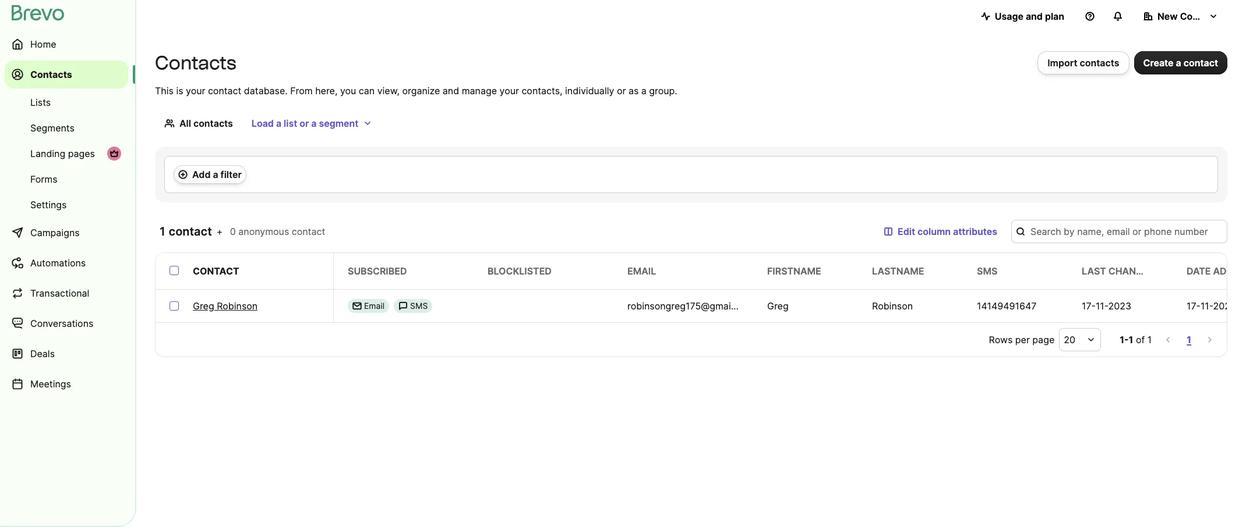 Task type: vqa. For each thing, say whether or not it's contained in the screenshot.
Landing pages link
yes



Task type: locate. For each thing, give the bounding box(es) containing it.
0 horizontal spatial 17-
[[1082, 301, 1096, 312]]

rows
[[989, 334, 1013, 346]]

email
[[364, 301, 385, 311]]

subscribed
[[348, 266, 407, 277]]

greg down contact
[[193, 301, 214, 312]]

1 horizontal spatial 17-
[[1187, 301, 1201, 312]]

1 button
[[1185, 332, 1194, 348]]

1-
[[1120, 334, 1129, 346]]

contacts for all contacts
[[193, 118, 233, 129]]

1 horizontal spatial 2023
[[1214, 301, 1237, 312]]

robinson
[[217, 301, 258, 312], [872, 301, 913, 312]]

or inside button
[[300, 118, 309, 129]]

17-11-2023
[[1082, 301, 1132, 312], [1187, 301, 1237, 312]]

2023 down the added
[[1214, 301, 1237, 312]]

2 greg from the left
[[767, 301, 789, 312]]

from
[[290, 85, 313, 97]]

1 horizontal spatial contacts
[[1080, 57, 1120, 69]]

11-
[[1096, 301, 1109, 312], [1201, 301, 1214, 312]]

settings
[[30, 199, 67, 211]]

contacts
[[155, 52, 236, 74], [30, 69, 72, 80]]

0 horizontal spatial sms
[[410, 301, 428, 311]]

you
[[340, 85, 356, 97]]

automations link
[[5, 249, 128, 277]]

a for load a list or a segment
[[276, 118, 281, 129]]

0 vertical spatial contacts
[[1080, 57, 1120, 69]]

0 vertical spatial sms
[[977, 266, 998, 277]]

a left list
[[276, 118, 281, 129]]

1 2023 from the left
[[1109, 301, 1132, 312]]

create a contact button
[[1134, 51, 1228, 75]]

greg for greg robinson
[[193, 301, 214, 312]]

create
[[1144, 57, 1174, 69]]

as
[[629, 85, 639, 97]]

date
[[1187, 266, 1211, 277]]

a right 'add'
[[213, 169, 218, 181]]

is
[[176, 85, 183, 97]]

1 vertical spatial contacts
[[193, 118, 233, 129]]

landing pages link
[[5, 142, 128, 165]]

0 horizontal spatial or
[[300, 118, 309, 129]]

robinson down contact
[[217, 301, 258, 312]]

1 vertical spatial or
[[300, 118, 309, 129]]

contact left +
[[169, 225, 212, 239]]

sms up '14149491647'
[[977, 266, 998, 277]]

deals link
[[5, 340, 128, 368]]

a
[[1176, 57, 1182, 69], [641, 85, 647, 97], [276, 118, 281, 129], [311, 118, 317, 129], [213, 169, 218, 181]]

0
[[230, 226, 236, 238]]

segments
[[30, 122, 75, 134]]

1 horizontal spatial sms
[[977, 266, 998, 277]]

11- down date
[[1201, 301, 1214, 312]]

usage
[[995, 10, 1024, 22]]

contact right create
[[1184, 57, 1218, 69]]

1
[[160, 225, 166, 239], [1129, 334, 1134, 346], [1148, 334, 1152, 346], [1187, 334, 1192, 346]]

1 horizontal spatial your
[[500, 85, 519, 97]]

1 horizontal spatial 11-
[[1201, 301, 1214, 312]]

2023
[[1109, 301, 1132, 312], [1214, 301, 1237, 312]]

0 horizontal spatial 11-
[[1096, 301, 1109, 312]]

11- down last on the right of the page
[[1096, 301, 1109, 312]]

0 vertical spatial and
[[1026, 10, 1043, 22]]

1 robinson from the left
[[217, 301, 258, 312]]

firstname
[[767, 266, 821, 277]]

0 horizontal spatial greg
[[193, 301, 214, 312]]

added
[[1213, 266, 1246, 277]]

can
[[359, 85, 375, 97]]

usage and plan
[[995, 10, 1065, 22]]

a right create
[[1176, 57, 1182, 69]]

17-11-2023 down date added in the bottom right of the page
[[1187, 301, 1237, 312]]

contacts up "lists"
[[30, 69, 72, 80]]

left___c25ys image
[[399, 302, 408, 311]]

contacts inside import contacts "button"
[[1080, 57, 1120, 69]]

list
[[284, 118, 297, 129]]

1 contact + 0 anonymous contact
[[160, 225, 325, 239]]

1 horizontal spatial or
[[617, 85, 626, 97]]

0 horizontal spatial 2023
[[1109, 301, 1132, 312]]

0 horizontal spatial robinson
[[217, 301, 258, 312]]

view,
[[377, 85, 400, 97]]

automations
[[30, 258, 86, 269]]

load a list or a segment button
[[242, 112, 382, 135]]

or right list
[[300, 118, 309, 129]]

home link
[[5, 30, 128, 58]]

group.
[[649, 85, 678, 97]]

meetings link
[[5, 371, 128, 399]]

1 inside button
[[1187, 334, 1192, 346]]

0 horizontal spatial contacts
[[30, 69, 72, 80]]

robinsongreg175@gmail.com
[[628, 301, 755, 312]]

0 horizontal spatial contacts
[[193, 118, 233, 129]]

transactional link
[[5, 280, 128, 308]]

0 horizontal spatial 17-11-2023
[[1082, 301, 1132, 312]]

your
[[186, 85, 205, 97], [500, 85, 519, 97]]

new company button
[[1135, 5, 1228, 28]]

1 horizontal spatial robinson
[[872, 301, 913, 312]]

contacts up is
[[155, 52, 236, 74]]

segments link
[[5, 117, 128, 140]]

and
[[1026, 10, 1043, 22], [443, 85, 459, 97]]

20 button
[[1059, 329, 1101, 352]]

contacts right "import"
[[1080, 57, 1120, 69]]

1 greg from the left
[[193, 301, 214, 312]]

17-11-2023 down last changed
[[1082, 301, 1132, 312]]

contact
[[193, 266, 239, 277]]

and left manage
[[443, 85, 459, 97]]

17-
[[1082, 301, 1096, 312], [1187, 301, 1201, 312]]

robinson down 'lastname'
[[872, 301, 913, 312]]

17- up 20 popup button
[[1082, 301, 1096, 312]]

contacts right 'all'
[[193, 118, 233, 129]]

last changed
[[1082, 266, 1156, 277]]

2 2023 from the left
[[1214, 301, 1237, 312]]

a right as
[[641, 85, 647, 97]]

or
[[617, 85, 626, 97], [300, 118, 309, 129]]

contacts
[[1080, 57, 1120, 69], [193, 118, 233, 129]]

your right is
[[186, 85, 205, 97]]

import
[[1048, 57, 1078, 69]]

lists
[[30, 97, 51, 108]]

1 horizontal spatial greg
[[767, 301, 789, 312]]

contact right anonymous
[[292, 226, 325, 238]]

new company
[[1158, 10, 1223, 22]]

1 vertical spatial sms
[[410, 301, 428, 311]]

2 robinson from the left
[[872, 301, 913, 312]]

17- up 1 button in the bottom right of the page
[[1187, 301, 1201, 312]]

greg
[[193, 301, 214, 312], [767, 301, 789, 312]]

this is your contact database. from here, you can view, organize and manage your contacts, individually or as a group.
[[155, 85, 678, 97]]

sms
[[977, 266, 998, 277], [410, 301, 428, 311]]

a for create a contact
[[1176, 57, 1182, 69]]

your right manage
[[500, 85, 519, 97]]

Search by name, email or phone number search field
[[1012, 220, 1228, 244]]

2023 up 1-
[[1109, 301, 1132, 312]]

0 horizontal spatial and
[[443, 85, 459, 97]]

2 17- from the left
[[1187, 301, 1201, 312]]

email
[[628, 266, 656, 277]]

0 horizontal spatial your
[[186, 85, 205, 97]]

greg inside greg robinson link
[[193, 301, 214, 312]]

add
[[192, 169, 211, 181]]

and inside button
[[1026, 10, 1043, 22]]

sms right left___c25ys icon
[[410, 301, 428, 311]]

1-1 of 1
[[1120, 334, 1152, 346]]

or left as
[[617, 85, 626, 97]]

attributes
[[953, 226, 998, 238]]

14149491647
[[977, 301, 1037, 312]]

greg down "firstname"
[[767, 301, 789, 312]]

and left "plan"
[[1026, 10, 1043, 22]]

1 horizontal spatial and
[[1026, 10, 1043, 22]]

1 horizontal spatial 17-11-2023
[[1187, 301, 1237, 312]]



Task type: describe. For each thing, give the bounding box(es) containing it.
create a contact
[[1144, 57, 1218, 69]]

blocklisted
[[488, 266, 552, 277]]

greg robinson link
[[193, 300, 258, 313]]

20
[[1064, 334, 1076, 346]]

page
[[1033, 334, 1055, 346]]

2 17-11-2023 from the left
[[1187, 301, 1237, 312]]

conversations
[[30, 318, 93, 330]]

organize
[[402, 85, 440, 97]]

contact inside 1 contact + 0 anonymous contact
[[292, 226, 325, 238]]

edit column attributes
[[898, 226, 998, 238]]

landing pages
[[30, 148, 95, 160]]

+
[[217, 226, 223, 238]]

segment
[[319, 118, 359, 129]]

2 your from the left
[[500, 85, 519, 97]]

import contacts
[[1048, 57, 1120, 69]]

load
[[252, 118, 274, 129]]

import contacts button
[[1038, 51, 1130, 75]]

of
[[1136, 334, 1145, 346]]

greg for greg
[[767, 301, 789, 312]]

left___c25ys image
[[353, 302, 362, 311]]

usage and plan button
[[972, 5, 1074, 28]]

individually
[[565, 85, 614, 97]]

forms
[[30, 174, 57, 185]]

left___rvooi image
[[110, 149, 119, 158]]

all
[[179, 118, 191, 129]]

changed
[[1109, 266, 1156, 277]]

greg robinson
[[193, 301, 258, 312]]

edit
[[898, 226, 915, 238]]

pages
[[68, 148, 95, 160]]

load a list or a segment
[[252, 118, 359, 129]]

contacts for import contacts
[[1080, 57, 1120, 69]]

company
[[1180, 10, 1223, 22]]

here,
[[315, 85, 338, 97]]

1 17-11-2023 from the left
[[1082, 301, 1132, 312]]

per
[[1016, 334, 1030, 346]]

2 11- from the left
[[1201, 301, 1214, 312]]

lastname
[[872, 266, 924, 277]]

rows per page
[[989, 334, 1055, 346]]

anonymous
[[238, 226, 289, 238]]

contact up all contacts
[[208, 85, 241, 97]]

deals
[[30, 348, 55, 360]]

1 11- from the left
[[1096, 301, 1109, 312]]

1 vertical spatial and
[[443, 85, 459, 97]]

plan
[[1045, 10, 1065, 22]]

date added
[[1187, 266, 1246, 277]]

1 horizontal spatial contacts
[[155, 52, 236, 74]]

1 your from the left
[[186, 85, 205, 97]]

all contacts
[[179, 118, 233, 129]]

contact inside create a contact button
[[1184, 57, 1218, 69]]

1 17- from the left
[[1082, 301, 1096, 312]]

add a filter
[[192, 169, 242, 181]]

transactional
[[30, 288, 89, 300]]

database.
[[244, 85, 288, 97]]

this
[[155, 85, 174, 97]]

contacts,
[[522, 85, 563, 97]]

campaigns
[[30, 227, 80, 239]]

filter
[[221, 169, 242, 181]]

edit column attributes button
[[875, 220, 1007, 244]]

conversations link
[[5, 310, 128, 338]]

manage
[[462, 85, 497, 97]]

meetings
[[30, 379, 71, 390]]

0 vertical spatial or
[[617, 85, 626, 97]]

new
[[1158, 10, 1178, 22]]

a right list
[[311, 118, 317, 129]]

a for add a filter
[[213, 169, 218, 181]]

home
[[30, 38, 56, 50]]

settings link
[[5, 193, 128, 217]]

forms link
[[5, 168, 128, 191]]

column
[[918, 226, 951, 238]]

campaigns link
[[5, 219, 128, 247]]

add a filter button
[[174, 165, 246, 184]]

lists link
[[5, 91, 128, 114]]

landing
[[30, 148, 65, 160]]

last
[[1082, 266, 1106, 277]]

contacts link
[[5, 61, 128, 89]]



